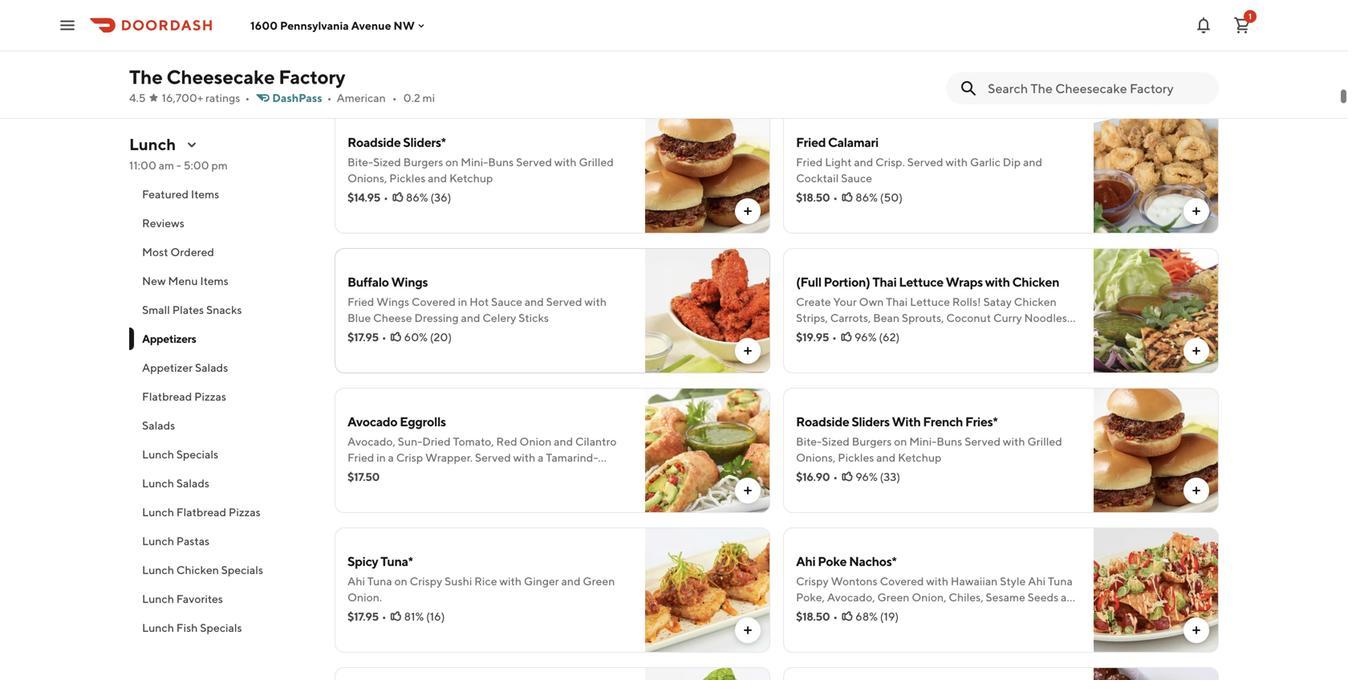 Task type: describe. For each thing, give the bounding box(es) containing it.
with inside roadside sliders with french fries* bite-sized burgers on mini-buns served with grilled onions, pickles and ketchup
[[1003, 435, 1026, 448]]

81%
[[404, 610, 424, 623]]

lunch flatbread pizzas
[[142, 505, 261, 519]]

1600 pennsylvania avenue nw
[[251, 19, 415, 32]]

• for 60% (20)
[[382, 330, 387, 344]]

dipping
[[391, 467, 431, 480]]

served inside buffalo wings fried wings covered in hot sauce and served with blue cheese dressing and celery sticks
[[546, 295, 583, 308]]

garlic
[[971, 155, 1001, 169]]

bite- inside roadside sliders with french fries* bite-sized burgers on mini-buns served with grilled onions, pickles and ketchup
[[796, 435, 822, 448]]

pizzas inside button
[[194, 390, 226, 403]]

$18.50 for fried
[[796, 191, 830, 204]]

specials for fish
[[200, 621, 242, 634]]

grilled inside roadside sliders* bite-sized burgers on mini-buns served with grilled onions, pickles and ketchup
[[579, 155, 614, 169]]

pretzel bites with cheddar cheese fondue image
[[1094, 667, 1220, 680]]

(20)
[[430, 330, 452, 344]]

fried inside buffalo wings fried wings covered in hot sauce and served with blue cheese dressing and celery sticks
[[348, 295, 374, 308]]

and inside avocado eggrolls avocado, sun-dried tomato, red onion and cilantro fried in a crisp wrapper. served with a tamarind- cashew dipping sauce
[[554, 435, 573, 448]]

• for 68% (19)
[[834, 610, 838, 623]]

green inside grilled flour tortilla filled with melted cheese, green onions and chiles. garnished with guacamole, salsa and sour cream
[[590, 16, 622, 29]]

60% (20)
[[404, 330, 452, 344]]

• for 96% (33)
[[834, 470, 838, 483]]

pizzas inside button
[[229, 505, 261, 519]]

wontons
[[831, 574, 878, 588]]

burgers inside roadside sliders with french fries* bite-sized burgers on mini-buns served with grilled onions, pickles and ketchup
[[852, 435, 892, 448]]

cheese,
[[546, 16, 588, 29]]

served inside roadside sliders* bite-sized burgers on mini-buns served with grilled onions, pickles and ketchup
[[516, 155, 552, 169]]

(36)
[[431, 191, 452, 204]]

lunch for lunch pastas
[[142, 534, 174, 548]]

tortilla
[[414, 16, 449, 29]]

avenue
[[351, 19, 391, 32]]

lunch for lunch salads
[[142, 477, 174, 490]]

$14.95 • for 78% (23)
[[348, 51, 388, 64]]

chiles.
[[408, 32, 443, 45]]

roadside sliders with french fries* image
[[1094, 388, 1220, 513]]

the
[[129, 65, 163, 88]]

ginger
[[524, 574, 559, 588]]

pm
[[211, 159, 228, 172]]

thai
[[873, 274, 897, 289]]

$18.50 for nachos*
[[796, 610, 830, 623]]

onions, inside roadside sliders* bite-sized burgers on mini-buns served with grilled onions, pickles and ketchup
[[348, 171, 387, 185]]

roadside sliders* bite-sized burgers on mini-buns served with grilled onions, pickles and ketchup
[[348, 134, 614, 185]]

avocado
[[348, 414, 398, 429]]

$18.50 • for fried
[[796, 191, 838, 204]]

onions, inside roadside sliders with french fries* bite-sized burgers on mini-buns served with grilled onions, pickles and ketchup
[[796, 451, 836, 464]]

lunch salads button
[[129, 469, 316, 498]]

fried up light
[[796, 134, 826, 150]]

(33)
[[880, 470, 901, 483]]

(52)
[[879, 51, 900, 64]]

roadside for roadside sliders*
[[348, 134, 401, 150]]

86% for calamari
[[856, 191, 878, 204]]

snacks
[[206, 303, 242, 316]]

96% for roadside sliders with french fries*
[[856, 470, 878, 483]]

flatbread inside button
[[142, 390, 192, 403]]

96% for (full portion) thai lettuce wraps with chicken
[[855, 330, 877, 344]]

0 vertical spatial wings
[[391, 274, 428, 289]]

onion.
[[348, 591, 382, 604]]

and inside the spicy tuna* ahi tuna on crispy sushi rice with ginger and green onion.
[[562, 574, 581, 588]]

calamari
[[829, 134, 879, 150]]

$14.95 for 78%
[[348, 51, 381, 64]]

$17.95 • for wings
[[348, 330, 387, 344]]

served inside fried calamari fried light and crisp. served with garlic dip and cocktail sauce
[[908, 155, 944, 169]]

sauce inside fried calamari fried light and crisp. served with garlic dip and cocktail sauce
[[841, 171, 873, 185]]

tuna inside ahi poke nachos* crispy wontons covered with hawaiian style ahi tuna poke, avocado, green onion, chiles, sesame seeds and sriracha aioli.
[[1048, 574, 1073, 588]]

add item to cart image for (full portion) thai lettuce wraps with chicken
[[1191, 344, 1204, 357]]

78%
[[406, 51, 427, 64]]

(full portion) thai lettuce wraps with chicken
[[796, 274, 1060, 289]]

reviews button
[[129, 209, 316, 238]]

$17.50
[[348, 470, 380, 483]]

lunch fish specials
[[142, 621, 242, 634]]

and down "calamari" at right top
[[854, 155, 874, 169]]

hot
[[470, 295, 489, 308]]

lunch specials button
[[129, 440, 316, 469]]

with inside roadside sliders* bite-sized burgers on mini-buns served with grilled onions, pickles and ketchup
[[555, 155, 577, 169]]

roadside sliders* image
[[646, 108, 771, 234]]

tomato,
[[453, 435, 494, 448]]

spicy
[[348, 554, 378, 569]]

appetizer salads button
[[129, 353, 316, 382]]

dashpass •
[[272, 91, 332, 104]]

salsa
[[589, 32, 615, 45]]

fried calamari fried light and crisp. served with garlic dip and cocktail sauce
[[796, 134, 1043, 185]]

tuna inside the spicy tuna* ahi tuna on crispy sushi rice with ginger and green onion.
[[368, 574, 392, 588]]

sliders*
[[403, 134, 446, 150]]

and down the onions
[[348, 48, 367, 61]]

pastas
[[176, 534, 210, 548]]

specials for chicken
[[221, 563, 263, 576]]

and inside roadside sliders* bite-sized burgers on mini-buns served with grilled onions, pickles and ketchup
[[428, 171, 447, 185]]

items inside featured items button
[[191, 187, 219, 201]]

spicy tuna* image
[[646, 527, 771, 653]]

0 vertical spatial $17.95 •
[[796, 51, 836, 64]]

new menu items button
[[129, 267, 316, 295]]

and inside ahi poke nachos* crispy wontons covered with hawaiian style ahi tuna poke, avocado, green onion, chiles, sesame seeds and sriracha aioli.
[[1061, 591, 1081, 604]]

mi
[[423, 91, 435, 104]]

flour
[[385, 16, 412, 29]]

green inside the spicy tuna* ahi tuna on crispy sushi rice with ginger and green onion.
[[583, 574, 615, 588]]

green inside ahi poke nachos* crispy wontons covered with hawaiian style ahi tuna poke, avocado, green onion, chiles, sesame seeds and sriracha aioli.
[[878, 591, 910, 604]]

factory
[[279, 65, 346, 88]]

and right dip
[[1024, 155, 1043, 169]]

• left 0.2
[[392, 91, 397, 104]]

pickles inside roadside sliders with french fries* bite-sized burgers on mini-buns served with grilled onions, pickles and ketchup
[[838, 451, 875, 464]]

appetizer
[[142, 361, 193, 374]]

american • 0.2 mi
[[337, 91, 435, 104]]

sushi
[[445, 574, 472, 588]]

buns inside roadside sliders with french fries* bite-sized burgers on mini-buns served with grilled onions, pickles and ketchup
[[937, 435, 963, 448]]

burgers inside roadside sliders* bite-sized burgers on mini-buns served with grilled onions, pickles and ketchup
[[404, 155, 443, 169]]

• down the cheesecake factory
[[245, 91, 250, 104]]

86% (50)
[[856, 191, 903, 204]]

mini- inside roadside sliders* bite-sized burgers on mini-buns served with grilled onions, pickles and ketchup
[[461, 155, 488, 169]]

specials inside button
[[176, 448, 218, 461]]

and down flour
[[387, 32, 406, 45]]

most ordered button
[[129, 238, 316, 267]]

most ordered
[[142, 245, 214, 259]]

crispy inside the spicy tuna* ahi tuna on crispy sushi rice with ginger and green onion.
[[410, 574, 443, 588]]

guacamole,
[[525, 32, 586, 45]]

11:00
[[129, 159, 156, 172]]

fried calamari image
[[1094, 108, 1220, 234]]

lunch for lunch fish specials
[[142, 621, 174, 634]]

aioli.
[[840, 607, 866, 620]]

salads for lunch salads
[[176, 477, 210, 490]]

(full portion) thai lettuce wraps with chicken image
[[1094, 248, 1220, 373]]

flatbread inside button
[[176, 505, 226, 519]]

served inside avocado eggrolls avocado, sun-dried tomato, red onion and cilantro fried in a crisp wrapper. served with a tamarind- cashew dipping sauce
[[475, 451, 511, 464]]

open menu image
[[58, 16, 77, 35]]

add item to cart image for fried calamari
[[1191, 205, 1204, 218]]

american
[[337, 91, 386, 104]]

covered inside buffalo wings fried wings covered in hot sauce and served with blue cheese dressing and celery sticks
[[412, 295, 456, 308]]

add item to cart image for buffalo wings
[[742, 344, 755, 357]]

$16.90 •
[[796, 470, 838, 483]]

and inside roadside sliders with french fries* bite-sized burgers on mini-buns served with grilled onions, pickles and ketchup
[[877, 451, 896, 464]]

eggroll sampler image
[[1094, 0, 1220, 94]]

lunch chicken specials button
[[129, 556, 316, 585]]

(full
[[796, 274, 822, 289]]

crisp
[[396, 451, 423, 464]]

avocado eggrolls avocado, sun-dried tomato, red onion and cilantro fried in a crisp wrapper. served with a tamarind- cashew dipping sauce
[[348, 414, 617, 480]]

with
[[892, 414, 921, 429]]

blue
[[348, 311, 371, 324]]

ketchup inside roadside sliders with french fries* bite-sized burgers on mini-buns served with grilled onions, pickles and ketchup
[[898, 451, 942, 464]]

(50)
[[881, 191, 903, 204]]

chiles,
[[949, 591, 984, 604]]

lunch favorites button
[[129, 585, 316, 613]]

68%
[[856, 610, 878, 623]]

0 vertical spatial $17.95
[[796, 51, 828, 64]]

featured items
[[142, 187, 219, 201]]

lettuce
[[899, 274, 944, 289]]

cashew
[[348, 467, 388, 480]]

16,700+ ratings •
[[162, 91, 250, 104]]

items inside new menu items button
[[200, 274, 229, 287]]

lunch for lunch
[[129, 135, 176, 154]]

81% (16)
[[404, 610, 445, 623]]

fish
[[176, 621, 198, 634]]

menu
[[168, 274, 198, 287]]

ahi poke nachos* crispy wontons covered with hawaiian style ahi tuna poke, avocado, green onion, chiles, sesame seeds and sriracha aioli.
[[796, 554, 1081, 620]]

mini- inside roadside sliders with french fries* bite-sized burgers on mini-buns served with grilled onions, pickles and ketchup
[[910, 435, 937, 448]]

in inside avocado eggrolls avocado, sun-dried tomato, red onion and cilantro fried in a crisp wrapper. served with a tamarind- cashew dipping sauce
[[377, 451, 386, 464]]

78% (23)
[[406, 51, 450, 64]]

chicken inside lunch chicken specials button
[[176, 563, 219, 576]]

68% (19)
[[856, 610, 899, 623]]

1 vertical spatial wings
[[377, 295, 410, 308]]



Task type: vqa. For each thing, say whether or not it's contained in the screenshot.
With
yes



Task type: locate. For each thing, give the bounding box(es) containing it.
green up (19)
[[878, 591, 910, 604]]

and down hot
[[461, 311, 481, 324]]

1 horizontal spatial chicken
[[1013, 274, 1060, 289]]

on inside roadside sliders with french fries* bite-sized burgers on mini-buns served with grilled onions, pickles and ketchup
[[894, 435, 908, 448]]

seeds
[[1028, 591, 1059, 604]]

hawaiian
[[951, 574, 998, 588]]

1 horizontal spatial crispy
[[796, 574, 829, 588]]

lunch fish specials button
[[129, 613, 316, 642]]

salads up lunch flatbread pizzas
[[176, 477, 210, 490]]

specials down lunch favorites button
[[200, 621, 242, 634]]

lunch for lunch flatbread pizzas
[[142, 505, 174, 519]]

0 vertical spatial $18.50
[[796, 191, 830, 204]]

$14.95 • down the onions
[[348, 51, 388, 64]]

lunch inside button
[[142, 563, 174, 576]]

$18.50 down poke,
[[796, 610, 830, 623]]

1 vertical spatial pickles
[[838, 451, 875, 464]]

lunch favorites
[[142, 592, 223, 605]]

0 horizontal spatial buns
[[488, 155, 514, 169]]

0 horizontal spatial 86%
[[406, 191, 428, 204]]

avocado, inside ahi poke nachos* crispy wontons covered with hawaiian style ahi tuna poke, avocado, green onion, chiles, sesame seeds and sriracha aioli.
[[828, 591, 876, 604]]

1 vertical spatial in
[[377, 451, 386, 464]]

ahi up onion. in the left of the page
[[348, 574, 365, 588]]

1 vertical spatial ketchup
[[898, 451, 942, 464]]

0 vertical spatial covered
[[412, 295, 456, 308]]

small plates snacks
[[142, 303, 242, 316]]

chicken right wraps
[[1013, 274, 1060, 289]]

roadside left the sliders
[[796, 414, 850, 429]]

• left 90%
[[831, 51, 836, 64]]

0 horizontal spatial tuna
[[368, 574, 392, 588]]

1 vertical spatial items
[[200, 274, 229, 287]]

2 vertical spatial green
[[878, 591, 910, 604]]

1 vertical spatial avocado,
[[828, 591, 876, 604]]

sized inside roadside sliders* bite-sized burgers on mini-buns served with grilled onions, pickles and ketchup
[[373, 155, 401, 169]]

• for 81% (16)
[[382, 610, 387, 623]]

onions
[[348, 32, 385, 45]]

1 horizontal spatial burgers
[[852, 435, 892, 448]]

lunch
[[129, 135, 176, 154], [142, 448, 174, 461], [142, 477, 174, 490], [142, 505, 174, 519], [142, 534, 174, 548], [142, 563, 174, 576], [142, 592, 174, 605], [142, 621, 174, 634]]

1 vertical spatial sauce
[[491, 295, 523, 308]]

$18.50 • down cocktail
[[796, 191, 838, 204]]

• down factory
[[327, 91, 332, 104]]

0 horizontal spatial covered
[[412, 295, 456, 308]]

1 vertical spatial sized
[[822, 435, 850, 448]]

$18.50 • down poke,
[[796, 610, 838, 623]]

0 vertical spatial pizzas
[[194, 390, 226, 403]]

roadside down american • 0.2 mi on the top left
[[348, 134, 401, 150]]

1 horizontal spatial pizzas
[[229, 505, 261, 519]]

0 horizontal spatial avocado,
[[348, 435, 396, 448]]

$17.95 • down blue
[[348, 330, 387, 344]]

lunch down lunch pastas on the left of page
[[142, 563, 174, 576]]

roadside inside roadside sliders with french fries* bite-sized burgers on mini-buns served with grilled onions, pickles and ketchup
[[796, 414, 850, 429]]

wraps
[[946, 274, 983, 289]]

• for 90% (52)
[[831, 51, 836, 64]]

appetizer salads
[[142, 361, 228, 374]]

96% left (33)
[[856, 470, 878, 483]]

1 horizontal spatial sauce
[[491, 295, 523, 308]]

lunch chicken specials
[[142, 563, 263, 576]]

1 horizontal spatial in
[[458, 295, 468, 308]]

grilled
[[348, 16, 383, 29], [579, 155, 614, 169], [1028, 435, 1063, 448]]

2 horizontal spatial ahi
[[1029, 574, 1046, 588]]

and right seeds
[[1061, 591, 1081, 604]]

0 horizontal spatial sauce
[[434, 467, 465, 480]]

$14.95 • for 86% (36)
[[348, 191, 388, 204]]

1 vertical spatial onions,
[[796, 451, 836, 464]]

$17.95 for buffalo wings
[[348, 330, 379, 344]]

crisp.
[[876, 155, 906, 169]]

salads up flatbread pizzas button
[[195, 361, 228, 374]]

specials
[[176, 448, 218, 461], [221, 563, 263, 576], [200, 621, 242, 634]]

sauce down light
[[841, 171, 873, 185]]

buffalo
[[348, 274, 389, 289]]

sesame
[[986, 591, 1026, 604]]

add item to cart image for roadside sliders*
[[742, 205, 755, 218]]

0 vertical spatial buns
[[488, 155, 514, 169]]

$14.95 down the onions
[[348, 51, 381, 64]]

90% (52)
[[853, 51, 900, 64]]

$17.95 • left 90%
[[796, 51, 836, 64]]

1 vertical spatial on
[[894, 435, 908, 448]]

and right ginger
[[562, 574, 581, 588]]

green right ginger
[[583, 574, 615, 588]]

menus image
[[186, 138, 198, 151]]

covered inside ahi poke nachos* crispy wontons covered with hawaiian style ahi tuna poke, avocado, green onion, chiles, sesame seeds and sriracha aioli.
[[880, 574, 924, 588]]

on down tuna*
[[395, 574, 408, 588]]

specials down lunch pastas button at bottom
[[221, 563, 263, 576]]

bite- inside roadside sliders* bite-sized burgers on mini-buns served with grilled onions, pickles and ketchup
[[348, 155, 373, 169]]

0 horizontal spatial bite-
[[348, 155, 373, 169]]

1 tuna from the left
[[368, 574, 392, 588]]

(16)
[[426, 610, 445, 623]]

dried
[[423, 435, 451, 448]]

1 vertical spatial $18.50 •
[[796, 610, 838, 623]]

ketchup inside roadside sliders* bite-sized burgers on mini-buns served with grilled onions, pickles and ketchup
[[450, 171, 493, 185]]

cheesecake
[[167, 65, 275, 88]]

1 horizontal spatial ketchup
[[898, 451, 942, 464]]

1 a from the left
[[388, 451, 394, 464]]

1 horizontal spatial grilled
[[579, 155, 614, 169]]

on inside the spicy tuna* ahi tuna on crispy sushi rice with ginger and green onion.
[[395, 574, 408, 588]]

0 horizontal spatial pickles
[[390, 171, 426, 185]]

and up sticks
[[525, 295, 544, 308]]

new menu items
[[142, 274, 229, 287]]

served inside roadside sliders with french fries* bite-sized burgers on mini-buns served with grilled onions, pickles and ketchup
[[965, 435, 1001, 448]]

1 vertical spatial green
[[583, 574, 615, 588]]

0 vertical spatial items
[[191, 187, 219, 201]]

ahi inside the spicy tuna* ahi tuna on crispy sushi rice with ginger and green onion.
[[348, 574, 365, 588]]

$14.95 for 86%
[[348, 191, 381, 204]]

sized up $16.90 •
[[822, 435, 850, 448]]

2 86% from the left
[[856, 191, 878, 204]]

1 vertical spatial flatbread
[[176, 505, 226, 519]]

2 tuna from the left
[[1048, 574, 1073, 588]]

sized down american • 0.2 mi on the top left
[[373, 155, 401, 169]]

1 horizontal spatial buns
[[937, 435, 963, 448]]

$17.95 • for tuna*
[[348, 610, 387, 623]]

roadside for roadside sliders with french fries*
[[796, 414, 850, 429]]

2 horizontal spatial grilled
[[1028, 435, 1063, 448]]

on
[[446, 155, 459, 169], [894, 435, 908, 448], [395, 574, 408, 588]]

items down 5:00
[[191, 187, 219, 201]]

fries*
[[966, 414, 998, 429]]

specials inside button
[[221, 563, 263, 576]]

1 vertical spatial mini-
[[910, 435, 937, 448]]

eggrolls
[[400, 414, 446, 429]]

1 vertical spatial bite-
[[796, 435, 822, 448]]

grilled inside roadside sliders with french fries* bite-sized burgers on mini-buns served with grilled onions, pickles and ketchup
[[1028, 435, 1063, 448]]

add item to cart image
[[742, 205, 755, 218], [1191, 344, 1204, 357], [742, 624, 755, 637]]

(19)
[[881, 610, 899, 623]]

garnished
[[445, 32, 498, 45]]

filled
[[451, 16, 480, 29]]

1 horizontal spatial onions,
[[796, 451, 836, 464]]

notification bell image
[[1195, 16, 1214, 35]]

add item to cart image for ahi poke nachos*
[[1191, 624, 1204, 637]]

and up tamarind-
[[554, 435, 573, 448]]

0 horizontal spatial in
[[377, 451, 386, 464]]

lunch specials
[[142, 448, 218, 461]]

$18.50 •
[[796, 191, 838, 204], [796, 610, 838, 623]]

the cheesecake factory
[[129, 65, 346, 88]]

green up the salsa at the top
[[590, 16, 622, 29]]

a left 'crisp'
[[388, 451, 394, 464]]

• down cheese
[[382, 330, 387, 344]]

1 vertical spatial $14.95
[[348, 191, 381, 204]]

lunch left favorites
[[142, 592, 174, 605]]

am
[[159, 159, 174, 172]]

0 vertical spatial chicken
[[1013, 274, 1060, 289]]

• for 86% (50)
[[834, 191, 838, 204]]

fried up cashew
[[348, 451, 374, 464]]

$17.95 for spicy tuna*
[[348, 610, 379, 623]]

lunch up lunch salads
[[142, 448, 174, 461]]

0 vertical spatial specials
[[176, 448, 218, 461]]

sauce inside buffalo wings fried wings covered in hot sauce and served with blue cheese dressing and celery sticks
[[491, 295, 523, 308]]

$17.95 left 90%
[[796, 51, 828, 64]]

add item to cart image
[[1191, 65, 1204, 78], [1191, 205, 1204, 218], [742, 344, 755, 357], [742, 484, 755, 497], [1191, 484, 1204, 497], [1191, 624, 1204, 637]]

flatbread up pastas
[[176, 505, 226, 519]]

style
[[1000, 574, 1026, 588]]

portion)
[[824, 274, 871, 289]]

buffalo wings image
[[646, 248, 771, 373]]

1 vertical spatial grilled
[[579, 155, 614, 169]]

ketchup up (33)
[[898, 451, 942, 464]]

cilantro
[[576, 435, 617, 448]]

2 a from the left
[[538, 451, 544, 464]]

in left hot
[[458, 295, 468, 308]]

salads up the "lunch specials"
[[142, 419, 175, 432]]

pizzas down lunch salads button on the left bottom of page
[[229, 505, 261, 519]]

specials inside button
[[200, 621, 242, 634]]

Item Search search field
[[988, 79, 1207, 97]]

in inside buffalo wings fried wings covered in hot sauce and served with blue cheese dressing and celery sticks
[[458, 295, 468, 308]]

1 vertical spatial roadside
[[796, 414, 850, 429]]

poke
[[818, 554, 847, 569]]

appetizers
[[142, 332, 196, 345]]

with inside avocado eggrolls avocado, sun-dried tomato, red onion and cilantro fried in a crisp wrapper. served with a tamarind- cashew dipping sauce
[[513, 451, 536, 464]]

lunch pastas button
[[129, 527, 316, 556]]

1 vertical spatial $18.50
[[796, 610, 830, 623]]

nachos*
[[849, 554, 897, 569]]

flatbread down the appetizer
[[142, 390, 192, 403]]

2 $14.95 • from the top
[[348, 191, 388, 204]]

• left aioli.
[[834, 610, 838, 623]]

1
[[1249, 12, 1253, 21]]

1 horizontal spatial mini-
[[910, 435, 937, 448]]

crispy left sushi
[[410, 574, 443, 588]]

1 items, open order cart image
[[1233, 16, 1253, 35]]

• for 78% (23)
[[384, 51, 388, 64]]

avocado, down avocado
[[348, 435, 396, 448]]

2 horizontal spatial on
[[894, 435, 908, 448]]

1 horizontal spatial covered
[[880, 574, 924, 588]]

crispy up poke,
[[796, 574, 829, 588]]

ketchup up (36)
[[450, 171, 493, 185]]

1 horizontal spatial sized
[[822, 435, 850, 448]]

1 horizontal spatial roadside
[[796, 414, 850, 429]]

pickles up 96% (33)
[[838, 451, 875, 464]]

cheese
[[373, 311, 412, 324]]

fried up blue
[[348, 295, 374, 308]]

sauce inside avocado eggrolls avocado, sun-dried tomato, red onion and cilantro fried in a crisp wrapper. served with a tamarind- cashew dipping sauce
[[434, 467, 465, 480]]

ahi up seeds
[[1029, 574, 1046, 588]]

1 $18.50 • from the top
[[796, 191, 838, 204]]

in
[[458, 295, 468, 308], [377, 451, 386, 464]]

$18.50
[[796, 191, 830, 204], [796, 610, 830, 623]]

5:00
[[184, 159, 209, 172]]

$19.95
[[796, 330, 829, 344]]

burgers down sliders* in the top left of the page
[[404, 155, 443, 169]]

0 vertical spatial in
[[458, 295, 468, 308]]

lunch down the "lunch specials"
[[142, 477, 174, 490]]

• left 86% (36)
[[384, 191, 388, 204]]

1 vertical spatial buns
[[937, 435, 963, 448]]

on down with
[[894, 435, 908, 448]]

2 $14.95 from the top
[[348, 191, 381, 204]]

1 $14.95 from the top
[[348, 51, 381, 64]]

0 horizontal spatial grilled
[[348, 16, 383, 29]]

sliders
[[852, 414, 890, 429]]

0 vertical spatial add item to cart image
[[742, 205, 755, 218]]

dashpass
[[272, 91, 322, 104]]

1 vertical spatial add item to cart image
[[1191, 344, 1204, 357]]

flatbread pizzas
[[142, 390, 226, 403]]

$16.90
[[796, 470, 830, 483]]

• down onion. in the left of the page
[[382, 610, 387, 623]]

$17.95 down blue
[[348, 330, 379, 344]]

avocado, up aioli.
[[828, 591, 876, 604]]

a down 'onion'
[[538, 451, 544, 464]]

bite-
[[348, 155, 373, 169], [796, 435, 822, 448]]

housemade meatballs image
[[646, 667, 771, 680]]

$17.95
[[796, 51, 828, 64], [348, 330, 379, 344], [348, 610, 379, 623]]

0 horizontal spatial crispy
[[410, 574, 443, 588]]

sized inside roadside sliders with french fries* bite-sized burgers on mini-buns served with grilled onions, pickles and ketchup
[[822, 435, 850, 448]]

lunch for lunch favorites
[[142, 592, 174, 605]]

0 vertical spatial $18.50 •
[[796, 191, 838, 204]]

2 vertical spatial $17.95 •
[[348, 610, 387, 623]]

wrapper.
[[426, 451, 473, 464]]

1 horizontal spatial tuna
[[1048, 574, 1073, 588]]

1 horizontal spatial on
[[446, 155, 459, 169]]

ahi left poke
[[796, 554, 816, 569]]

with inside ahi poke nachos* crispy wontons covered with hawaiian style ahi tuna poke, avocado, green onion, chiles, sesame seeds and sriracha aioli.
[[927, 574, 949, 588]]

2 $18.50 from the top
[[796, 610, 830, 623]]

and up (36)
[[428, 171, 447, 185]]

ahi poke nachos* image
[[1094, 527, 1220, 653]]

avocado,
[[348, 435, 396, 448], [828, 591, 876, 604]]

$14.95 left 86% (36)
[[348, 191, 381, 204]]

burgers down the sliders
[[852, 435, 892, 448]]

pickles up 86% (36)
[[390, 171, 426, 185]]

(62)
[[879, 330, 900, 344]]

pennsylvania
[[280, 19, 349, 32]]

0 vertical spatial mini-
[[461, 155, 488, 169]]

bite- down 'american'
[[348, 155, 373, 169]]

0 vertical spatial flatbread
[[142, 390, 192, 403]]

• right $19.95
[[833, 330, 837, 344]]

1 horizontal spatial ahi
[[796, 554, 816, 569]]

$17.95 • down onion. in the left of the page
[[348, 610, 387, 623]]

• left the cream
[[384, 51, 388, 64]]

96% (62)
[[855, 330, 900, 344]]

fried inside avocado eggrolls avocado, sun-dried tomato, red onion and cilantro fried in a crisp wrapper. served with a tamarind- cashew dipping sauce
[[348, 451, 374, 464]]

fried up cocktail
[[796, 155, 823, 169]]

salads for appetizer salads
[[195, 361, 228, 374]]

$17.95 down onion. in the left of the page
[[348, 610, 379, 623]]

(23)
[[430, 51, 450, 64]]

sun-
[[398, 435, 423, 448]]

and up (33)
[[877, 451, 896, 464]]

onion
[[520, 435, 552, 448]]

sauce up celery
[[491, 295, 523, 308]]

86% (36)
[[406, 191, 452, 204]]

in up cashew
[[377, 451, 386, 464]]

2 crispy from the left
[[796, 574, 829, 588]]

lunch left fish
[[142, 621, 174, 634]]

crispy
[[410, 574, 443, 588], [796, 574, 829, 588]]

$14.95 • left 86% (36)
[[348, 191, 388, 204]]

quesadilla image
[[646, 0, 771, 94]]

0 horizontal spatial sized
[[373, 155, 401, 169]]

crispy inside ahi poke nachos* crispy wontons covered with hawaiian style ahi tuna poke, avocado, green onion, chiles, sesame seeds and sriracha aioli.
[[796, 574, 829, 588]]

$18.50 down cocktail
[[796, 191, 830, 204]]

lunch pastas
[[142, 534, 210, 548]]

0 horizontal spatial chicken
[[176, 563, 219, 576]]

roadside
[[348, 134, 401, 150], [796, 414, 850, 429]]

2 vertical spatial $17.95
[[348, 610, 379, 623]]

tuna up seeds
[[1048, 574, 1073, 588]]

$19.95 •
[[796, 330, 837, 344]]

1 $18.50 from the top
[[796, 191, 830, 204]]

dip
[[1003, 155, 1021, 169]]

on inside roadside sliders* bite-sized burgers on mini-buns served with grilled onions, pickles and ketchup
[[446, 155, 459, 169]]

served
[[516, 155, 552, 169], [908, 155, 944, 169], [546, 295, 583, 308], [965, 435, 1001, 448], [475, 451, 511, 464]]

0 vertical spatial grilled
[[348, 16, 383, 29]]

1 crispy from the left
[[410, 574, 443, 588]]

pizzas
[[194, 390, 226, 403], [229, 505, 261, 519]]

0 vertical spatial bite-
[[348, 155, 373, 169]]

covered up "onion,"
[[880, 574, 924, 588]]

nw
[[394, 19, 415, 32]]

specials up lunch salads
[[176, 448, 218, 461]]

1 vertical spatial salads
[[142, 419, 175, 432]]

bite- up $16.90 at the right bottom of page
[[796, 435, 822, 448]]

and
[[387, 32, 406, 45], [348, 48, 367, 61], [854, 155, 874, 169], [1024, 155, 1043, 169], [428, 171, 447, 185], [525, 295, 544, 308], [461, 311, 481, 324], [554, 435, 573, 448], [877, 451, 896, 464], [562, 574, 581, 588], [1061, 591, 1081, 604]]

0 horizontal spatial burgers
[[404, 155, 443, 169]]

1 vertical spatial $14.95 •
[[348, 191, 388, 204]]

lunch salads
[[142, 477, 210, 490]]

lunch for lunch chicken specials
[[142, 563, 174, 576]]

0 vertical spatial on
[[446, 155, 459, 169]]

0 vertical spatial avocado,
[[348, 435, 396, 448]]

with inside buffalo wings fried wings covered in hot sauce and served with blue cheese dressing and celery sticks
[[585, 295, 607, 308]]

new
[[142, 274, 166, 287]]

2 $18.50 • from the top
[[796, 610, 838, 623]]

flatbread
[[142, 390, 192, 403], [176, 505, 226, 519]]

grilled inside grilled flour tortilla filled with melted cheese, green onions and chiles. garnished with guacamole, salsa and sour cream
[[348, 16, 383, 29]]

86% left (50)
[[856, 191, 878, 204]]

86% for sliders*
[[406, 191, 428, 204]]

roadside inside roadside sliders* bite-sized burgers on mini-buns served with grilled onions, pickles and ketchup
[[348, 134, 401, 150]]

1 $14.95 • from the top
[[348, 51, 388, 64]]

• for 86% (36)
[[384, 191, 388, 204]]

0 horizontal spatial mini-
[[461, 155, 488, 169]]

1 horizontal spatial avocado,
[[828, 591, 876, 604]]

ahi
[[796, 554, 816, 569], [348, 574, 365, 588], [1029, 574, 1046, 588]]

with inside the spicy tuna* ahi tuna on crispy sushi rice with ginger and green onion.
[[500, 574, 522, 588]]

chicken up favorites
[[176, 563, 219, 576]]

add item to cart image for spicy tuna*
[[742, 624, 755, 637]]

1 vertical spatial burgers
[[852, 435, 892, 448]]

poke,
[[796, 591, 825, 604]]

pickles inside roadside sliders* bite-sized burgers on mini-buns served with grilled onions, pickles and ketchup
[[390, 171, 426, 185]]

1 vertical spatial 96%
[[856, 470, 878, 483]]

0 vertical spatial green
[[590, 16, 622, 29]]

with inside fried calamari fried light and crisp. served with garlic dip and cocktail sauce
[[946, 155, 968, 169]]

items down most ordered 'button'
[[200, 274, 229, 287]]

avocado eggrolls image
[[646, 388, 771, 513]]

86% left (36)
[[406, 191, 428, 204]]

• down cocktail
[[834, 191, 838, 204]]

1 vertical spatial chicken
[[176, 563, 219, 576]]

pizzas down "appetizer salads" button
[[194, 390, 226, 403]]

lunch up '11:00' in the left top of the page
[[129, 135, 176, 154]]

lunch down lunch salads
[[142, 505, 174, 519]]

2 vertical spatial grilled
[[1028, 435, 1063, 448]]

tuna up onion. in the left of the page
[[368, 574, 392, 588]]

0 vertical spatial burgers
[[404, 155, 443, 169]]

add item to cart image for avocado eggrolls
[[742, 484, 755, 497]]

1 horizontal spatial 86%
[[856, 191, 878, 204]]

2 vertical spatial sauce
[[434, 467, 465, 480]]

1 horizontal spatial pickles
[[838, 451, 875, 464]]

lunch left pastas
[[142, 534, 174, 548]]

0 vertical spatial $14.95
[[348, 51, 381, 64]]

1 86% from the left
[[406, 191, 428, 204]]

• for 96% (62)
[[833, 330, 837, 344]]

• right $16.90 at the right bottom of page
[[834, 470, 838, 483]]

$18.50 • for nachos*
[[796, 610, 838, 623]]

ordered
[[170, 245, 214, 259]]

0 vertical spatial roadside
[[348, 134, 401, 150]]

2 horizontal spatial sauce
[[841, 171, 873, 185]]

buns inside roadside sliders* bite-sized burgers on mini-buns served with grilled onions, pickles and ketchup
[[488, 155, 514, 169]]

2 vertical spatial specials
[[200, 621, 242, 634]]

0 vertical spatial ketchup
[[450, 171, 493, 185]]

0 horizontal spatial on
[[395, 574, 408, 588]]

add item to cart image for roadside sliders with french fries*
[[1191, 484, 1204, 497]]

1 vertical spatial specials
[[221, 563, 263, 576]]

lunch for lunch specials
[[142, 448, 174, 461]]

2 vertical spatial salads
[[176, 477, 210, 490]]

on down sliders* in the top left of the page
[[446, 155, 459, 169]]

avocado, inside avocado eggrolls avocado, sun-dried tomato, red onion and cilantro fried in a crisp wrapper. served with a tamarind- cashew dipping sauce
[[348, 435, 396, 448]]

2 vertical spatial add item to cart image
[[742, 624, 755, 637]]

1 vertical spatial pizzas
[[229, 505, 261, 519]]



